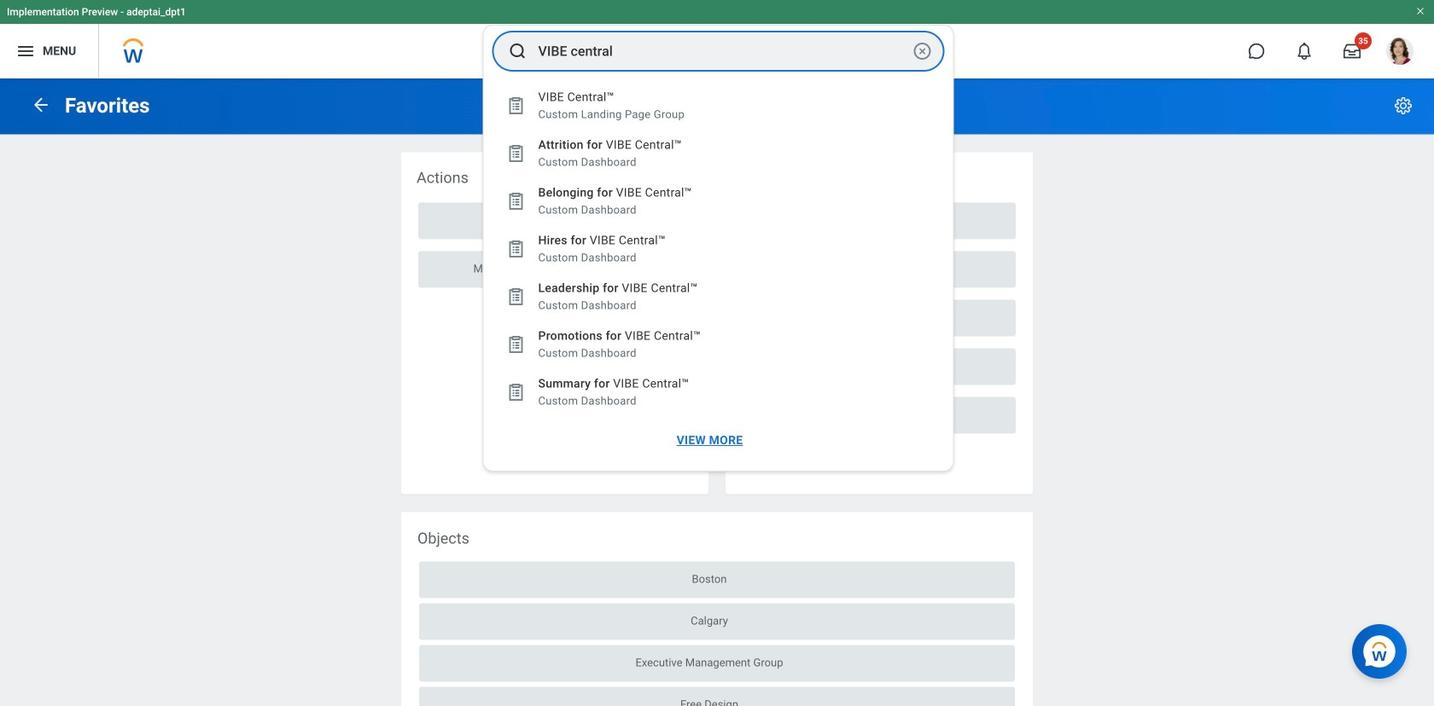 Task type: locate. For each thing, give the bounding box(es) containing it.
profile logan mcneil image
[[1387, 38, 1414, 68]]

notifications large image
[[1296, 43, 1313, 60]]

2 vertical spatial clipboard image
[[506, 335, 526, 355]]

1 clipboard image from the top
[[506, 239, 526, 260]]

1 clipboard image from the top
[[506, 96, 526, 116]]

banner
[[0, 0, 1434, 79]]

Search Workday  search field
[[538, 32, 909, 70]]

inbox large image
[[1344, 43, 1361, 60]]

items selected list
[[417, 562, 1017, 707]]

clipboard image
[[506, 96, 526, 116], [506, 143, 526, 164], [506, 191, 526, 212], [506, 382, 526, 403]]

clipboard image
[[506, 239, 526, 260], [506, 287, 526, 307], [506, 335, 526, 355]]

configure image
[[1393, 96, 1414, 116]]

suggested results list box
[[484, 82, 953, 461]]

0 vertical spatial clipboard image
[[506, 239, 526, 260]]

main content
[[0, 79, 1434, 707]]

1 vertical spatial clipboard image
[[506, 287, 526, 307]]

None search field
[[483, 25, 954, 472]]



Task type: vqa. For each thing, say whether or not it's contained in the screenshot.
1st clipboard icon from the bottom
yes



Task type: describe. For each thing, give the bounding box(es) containing it.
close environment banner image
[[1416, 6, 1426, 16]]

4 clipboard image from the top
[[506, 382, 526, 403]]

2 clipboard image from the top
[[506, 287, 526, 307]]

previous page image
[[31, 95, 51, 115]]

x circle image
[[912, 41, 933, 61]]

justify image
[[15, 41, 36, 61]]

3 clipboard image from the top
[[506, 191, 526, 212]]

search image
[[508, 41, 528, 61]]

3 clipboard image from the top
[[506, 335, 526, 355]]

2 clipboard image from the top
[[506, 143, 526, 164]]



